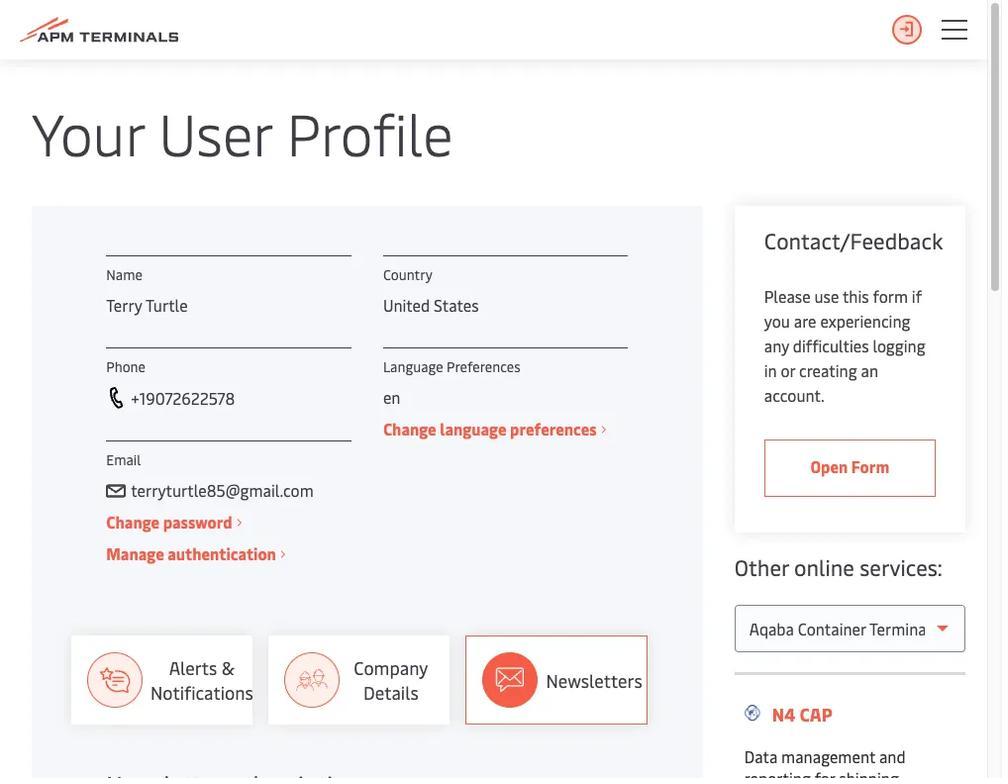 Task type: vqa. For each thing, say whether or not it's contained in the screenshot.
Open Form link
yes



Task type: describe. For each thing, give the bounding box(es) containing it.
states
[[434, 294, 479, 316]]

email
[[106, 451, 141, 469]]

an
[[861, 360, 879, 381]]

newsletters button
[[466, 636, 647, 725]]

+19072622578
[[131, 387, 235, 409]]

manage authentication link
[[106, 542, 285, 567]]

n4 cap
[[768, 702, 833, 727]]

terryturtle85@gmail.com
[[131, 479, 314, 501]]

difficulties
[[793, 335, 869, 357]]

change language preferences link
[[383, 417, 606, 442]]

form
[[852, 456, 890, 477]]

company
[[354, 656, 428, 680]]

name
[[106, 265, 143, 284]]

change inside language preferences en change language preferences
[[383, 418, 436, 440]]

logging
[[873, 335, 926, 357]]

change password manage authentication
[[106, 511, 276, 565]]

other
[[735, 553, 789, 582]]

profile
[[287, 93, 453, 171]]

language
[[383, 358, 443, 376]]

change password link
[[106, 510, 241, 535]]

country united states
[[383, 265, 479, 316]]

cap
[[800, 702, 833, 727]]

account.
[[764, 384, 825, 406]]

preferences
[[447, 358, 521, 376]]

data management and reporting for shippin
[[745, 746, 906, 779]]

or
[[781, 360, 796, 381]]

reporting
[[745, 768, 811, 779]]

authentication
[[168, 543, 276, 565]]

company details button
[[269, 636, 450, 725]]

other online services:
[[735, 553, 943, 582]]

online
[[794, 553, 855, 582]]

creating
[[799, 360, 857, 381]]

alerts & notifications
[[151, 656, 253, 705]]

open form
[[811, 456, 890, 477]]

use
[[815, 285, 839, 307]]

services:
[[860, 553, 943, 582]]



Task type: locate. For each thing, give the bounding box(es) containing it.
for
[[815, 768, 835, 779]]

management
[[782, 746, 876, 768]]

united
[[383, 294, 430, 316]]

tab list containing alerts & notifications
[[71, 636, 663, 725]]

preferences
[[510, 418, 597, 440]]

manage
[[106, 543, 164, 565]]

you
[[764, 310, 790, 332]]

phone
[[106, 358, 146, 376]]

0 horizontal spatial change
[[106, 511, 160, 533]]

this
[[843, 285, 869, 307]]

open
[[811, 456, 848, 477]]

1 horizontal spatial change
[[383, 418, 436, 440]]

tab list
[[71, 636, 663, 725]]

please use this form if you are experiencing any difficulties logging in or creating an account.
[[764, 285, 926, 406]]

user
[[159, 93, 272, 171]]

&
[[221, 656, 235, 680]]

alerts
[[169, 656, 217, 680]]

1 vertical spatial change
[[106, 511, 160, 533]]

form
[[873, 285, 908, 307]]

if
[[912, 285, 922, 307]]

change down en
[[383, 418, 436, 440]]

in
[[764, 360, 777, 381]]

open form link
[[764, 440, 936, 497]]

en
[[383, 386, 401, 408]]

change
[[383, 418, 436, 440], [106, 511, 160, 533]]

change inside change password manage authentication
[[106, 511, 160, 533]]

n4
[[772, 702, 796, 727]]

0 vertical spatial change
[[383, 418, 436, 440]]

data
[[745, 746, 778, 768]]

please
[[764, 285, 811, 307]]

your user profile
[[32, 93, 453, 171]]

newsletters
[[546, 668, 643, 693]]

company details
[[354, 656, 428, 705]]

country
[[383, 265, 433, 284]]

password
[[163, 511, 232, 533]]

language preferences en change language preferences
[[383, 358, 597, 440]]

language
[[440, 418, 507, 440]]

alerts & notifications button
[[71, 636, 253, 725]]

name terry turtle
[[106, 265, 188, 316]]

turtle
[[146, 294, 188, 316]]

are
[[794, 310, 817, 332]]

experiencing
[[820, 310, 911, 332]]

your
[[32, 93, 144, 171]]

notifications
[[151, 680, 253, 705]]

terry
[[106, 294, 142, 316]]

contact/feedback
[[764, 226, 943, 256]]

and
[[879, 746, 906, 768]]

change up the manage
[[106, 511, 160, 533]]

details
[[363, 680, 419, 705]]

any
[[764, 335, 789, 357]]



